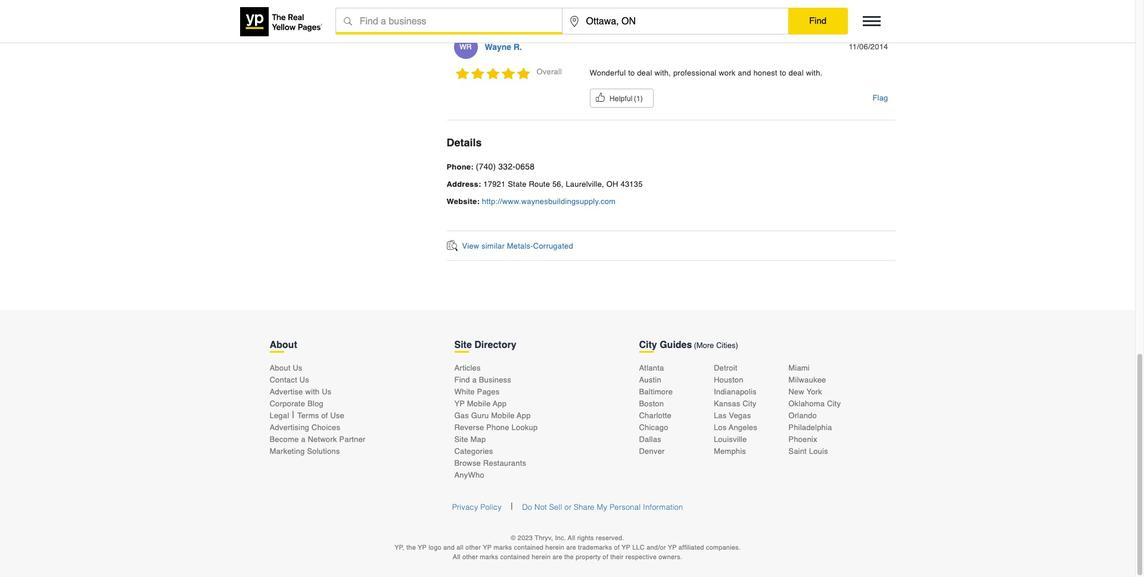 Task type: describe. For each thing, give the bounding box(es) containing it.
share
[[574, 504, 595, 513]]

privacy policy link
[[452, 504, 502, 513]]

use
[[330, 412, 344, 421]]

personal
[[610, 504, 641, 513]]

0 vertical spatial us
[[293, 364, 302, 373]]

business
[[479, 376, 511, 385]]

corrugated
[[533, 242, 573, 251]]

about for about us contact us advertise with us corporate blog legal | terms of use advertising choices become a network partner marketing solutions
[[270, 364, 290, 373]]

advertise
[[270, 388, 303, 397]]

kansas
[[714, 400, 740, 409]]

1 vertical spatial us
[[299, 376, 309, 385]]

1 vertical spatial marks
[[480, 554, 498, 562]]

austin
[[639, 376, 661, 385]]

0 vertical spatial mobile
[[467, 400, 491, 409]]

2 vertical spatial us
[[322, 388, 331, 397]]

milwaukee
[[788, 376, 826, 385]]

site directory
[[454, 340, 516, 351]]

detroit houston indianapolis kansas city las vegas los angeles louisville memphis
[[714, 364, 757, 457]]

articles find a business white pages yp mobile app gas guru mobile app reverse phone lookup site map categories browse restaurants anywho
[[454, 364, 538, 480]]

las
[[714, 412, 727, 421]]

legal
[[270, 412, 289, 421]]

similar
[[481, 242, 505, 251]]

kansas city link
[[714, 399, 788, 411]]

marketing
[[270, 448, 305, 457]]

llc
[[632, 545, 645, 552]]

atlanta link
[[639, 363, 714, 375]]

property
[[576, 554, 601, 562]]

inc.
[[555, 535, 566, 543]]

website:
[[447, 197, 480, 206]]

yp up the owners.
[[668, 545, 677, 552]]

baltimore link
[[639, 387, 714, 399]]

of inside about us contact us advertise with us corporate blog legal | terms of use advertising choices become a network partner marketing solutions
[[321, 412, 328, 421]]

about for about
[[270, 340, 297, 351]]

city guides (more cities)
[[639, 340, 738, 351]]

2 to from the left
[[780, 69, 786, 78]]

website: http://www.waynesbuildingsupply.com
[[447, 197, 616, 206]]

wonderful to deal with, professional work and honest to deal with.
[[590, 69, 823, 78]]

boston
[[639, 400, 664, 409]]

orlando
[[788, 412, 817, 421]]

all
[[457, 545, 463, 552]]

1 deal from the left
[[637, 69, 652, 78]]

las vegas link
[[714, 411, 788, 423]]

logo
[[429, 545, 441, 552]]

phoenix
[[788, 436, 817, 445]]

find inside articles find a business white pages yp mobile app gas guru mobile app reverse phone lookup site map categories browse restaurants anywho
[[454, 376, 470, 385]]

1 vertical spatial all
[[453, 554, 460, 562]]

categories link
[[454, 446, 576, 458]]

miami link
[[788, 363, 863, 375]]

contact
[[270, 376, 297, 385]]

boston link
[[639, 399, 714, 411]]

a inside articles find a business white pages yp mobile app gas guru mobile app reverse phone lookup site map categories browse restaurants anywho
[[472, 376, 477, 385]]

articles
[[454, 364, 481, 373]]

Where? text field
[[562, 8, 788, 35]]

city inside detroit houston indianapolis kansas city las vegas los angeles louisville memphis
[[743, 400, 756, 409]]

with
[[305, 388, 320, 397]]

philadelphia link
[[788, 423, 863, 434]]

philadelphia
[[788, 424, 832, 433]]

1 vertical spatial are
[[552, 554, 562, 562]]

0 vertical spatial all
[[568, 535, 575, 543]]

memphis link
[[714, 446, 788, 458]]

0 vertical spatial other
[[465, 545, 481, 552]]

© 2023 thryv, inc. all rights reserved. yp, the yp logo and all other yp marks contained herein are trademarks of yp llc and/or yp affiliated companies. all other marks contained herein are the property of their respective owners.
[[394, 535, 741, 562]]

phone
[[486, 424, 509, 433]]

marketing solutions link
[[270, 446, 392, 458]]

overall
[[537, 67, 562, 76]]

white
[[454, 388, 475, 397]]

anywho link
[[454, 470, 576, 482]]

0 vertical spatial marks
[[494, 545, 512, 552]]

2 deal from the left
[[789, 69, 804, 78]]

1 horizontal spatial app
[[517, 412, 531, 421]]

phoenix link
[[788, 434, 863, 446]]

advertising
[[270, 424, 309, 433]]

yp left logo
[[418, 545, 427, 552]]

solutions
[[307, 448, 340, 457]]

2023
[[518, 535, 533, 543]]

laurelville,
[[566, 180, 604, 189]]

policy
[[480, 504, 502, 513]]

work
[[719, 69, 736, 78]]

site inside articles find a business white pages yp mobile app gas guru mobile app reverse phone lookup site map categories browse restaurants anywho
[[454, 436, 468, 445]]

york
[[807, 388, 822, 397]]

2 vertical spatial of
[[603, 554, 608, 562]]

1 to from the left
[[628, 69, 635, 78]]

phone:
[[447, 163, 474, 172]]

1 vertical spatial contained
[[500, 554, 530, 562]]

dallas
[[639, 436, 661, 445]]

©
[[511, 535, 516, 543]]

find inside find button
[[809, 15, 826, 26]]

atlanta
[[639, 364, 664, 373]]

miami milwaukee new york oklahoma city orlando philadelphia phoenix saint louis
[[788, 364, 841, 457]]

respective
[[626, 554, 657, 562]]

yp inside articles find a business white pages yp mobile app gas guru mobile app reverse phone lookup site map categories browse restaurants anywho
[[454, 400, 465, 409]]

companies.
[[706, 545, 741, 552]]

restaurants
[[483, 459, 526, 468]]

0 vertical spatial contained
[[514, 545, 543, 552]]

helpful
[[610, 95, 633, 103]]

legal link
[[270, 412, 289, 421]]

0 vertical spatial and
[[738, 69, 751, 78]]

terms
[[297, 412, 319, 421]]

memphis
[[714, 448, 746, 457]]

1 vertical spatial mobile
[[491, 412, 515, 421]]

professional
[[673, 69, 716, 78]]

56,
[[552, 180, 563, 189]]

louisville
[[714, 436, 747, 445]]



Task type: locate. For each thing, give the bounding box(es) containing it.
us up with
[[299, 376, 309, 385]]

http://www.waynesbuildingsupply.com
[[482, 197, 616, 206]]

the left property
[[564, 554, 574, 562]]

contained
[[514, 545, 543, 552], [500, 554, 530, 562]]

flag
[[873, 94, 888, 103]]

and right work
[[738, 69, 751, 78]]

yp right all
[[483, 545, 492, 552]]

0 horizontal spatial the
[[406, 545, 416, 552]]

louis
[[809, 448, 828, 457]]

0 vertical spatial |
[[292, 411, 295, 421]]

baltimore
[[639, 388, 673, 397]]

reverse phone lookup link
[[454, 423, 576, 434]]

mobile up guru
[[467, 400, 491, 409]]

2 horizontal spatial of
[[614, 545, 620, 552]]

deal left 'with.'
[[789, 69, 804, 78]]

0 vertical spatial of
[[321, 412, 328, 421]]

rights
[[577, 535, 594, 543]]

1 vertical spatial the
[[564, 554, 574, 562]]

trademarks
[[578, 545, 612, 552]]

indianapolis link
[[714, 387, 788, 399]]

1 horizontal spatial city
[[743, 400, 756, 409]]

0 vertical spatial about
[[270, 340, 297, 351]]

2 site from the top
[[454, 436, 468, 445]]

to right honest
[[780, 69, 786, 78]]

my
[[597, 504, 607, 513]]

1 horizontal spatial find
[[809, 15, 826, 26]]

charlotte
[[639, 412, 672, 421]]

oklahoma
[[788, 400, 825, 409]]

of up choices
[[321, 412, 328, 421]]

43135
[[621, 180, 643, 189]]

denver
[[639, 448, 665, 457]]

city down indianapolis link
[[743, 400, 756, 409]]

houston
[[714, 376, 743, 385]]

find up 'with.'
[[809, 15, 826, 26]]

the right yp,
[[406, 545, 416, 552]]

0 vertical spatial site
[[454, 340, 472, 351]]

anywho
[[454, 471, 484, 480]]

mobile up phone
[[491, 412, 515, 421]]

0 horizontal spatial |
[[292, 411, 295, 421]]

site down reverse
[[454, 436, 468, 445]]

us up contact
[[293, 364, 302, 373]]

marks down ©
[[494, 545, 512, 552]]

owners.
[[659, 554, 682, 562]]

0 vertical spatial app
[[493, 400, 507, 409]]

1 vertical spatial about
[[270, 364, 290, 373]]

pages
[[477, 388, 500, 397]]

and/or
[[647, 545, 666, 552]]

or
[[564, 504, 572, 513]]

0 horizontal spatial app
[[493, 400, 507, 409]]

deal left with,
[[637, 69, 652, 78]]

0 horizontal spatial to
[[628, 69, 635, 78]]

corporate
[[270, 400, 305, 409]]

herein down thryv,
[[532, 554, 551, 562]]

1 horizontal spatial the
[[564, 554, 574, 562]]

detroit link
[[714, 363, 788, 375]]

0658
[[515, 162, 535, 172]]

to
[[628, 69, 635, 78], [780, 69, 786, 78]]

terms of use link
[[297, 412, 344, 421]]

| left do
[[511, 502, 513, 513]]

corporate blog link
[[270, 399, 392, 411]]

find button
[[788, 8, 848, 34]]

wayne r. link
[[485, 42, 522, 52]]

0 vertical spatial herein
[[545, 545, 564, 552]]

1 horizontal spatial deal
[[789, 69, 804, 78]]

0 horizontal spatial deal
[[637, 69, 652, 78]]

0 vertical spatial a
[[472, 376, 477, 385]]

do
[[522, 504, 532, 513]]

contained down ©
[[500, 554, 530, 562]]

new york link
[[788, 387, 863, 399]]

with,
[[654, 69, 671, 78]]

lookup
[[512, 424, 538, 433]]

yp up gas
[[454, 400, 465, 409]]

(more cities) link
[[694, 342, 738, 350]]

(740)
[[476, 162, 496, 172]]

city inside miami milwaukee new york oklahoma city orlando philadelphia phoenix saint louis
[[827, 400, 841, 409]]

are
[[566, 545, 576, 552], [552, 554, 562, 562]]

of left their
[[603, 554, 608, 562]]

app down pages at the bottom of the page
[[493, 400, 507, 409]]

contained down 2023
[[514, 545, 543, 552]]

map
[[470, 436, 486, 445]]

0 horizontal spatial find
[[454, 376, 470, 385]]

other down all
[[462, 554, 478, 562]]

details
[[447, 137, 482, 149]]

reverse
[[454, 424, 484, 433]]

atlanta austin baltimore boston charlotte chicago dallas denver
[[639, 364, 673, 457]]

sell
[[549, 504, 562, 513]]

chicago link
[[639, 423, 714, 434]]

find up the white
[[454, 376, 470, 385]]

los angeles link
[[714, 423, 788, 434]]

all
[[568, 535, 575, 543], [453, 554, 460, 562]]

route
[[529, 180, 550, 189]]

herein down inc.
[[545, 545, 564, 552]]

are down inc.
[[552, 554, 562, 562]]

marks down policy
[[480, 554, 498, 562]]

1 about from the top
[[270, 340, 297, 351]]

17921
[[483, 180, 506, 189]]

do not sell or share my personal information link
[[522, 504, 683, 513]]

0 horizontal spatial and
[[443, 545, 455, 552]]

0 horizontal spatial city
[[639, 340, 657, 351]]

a down 'articles'
[[472, 376, 477, 385]]

and left all
[[443, 545, 455, 552]]

wr
[[460, 43, 472, 51]]

all right inc.
[[568, 535, 575, 543]]

1 site from the top
[[454, 340, 472, 351]]

information
[[643, 504, 683, 513]]

a down advertising
[[301, 436, 305, 445]]

1 vertical spatial and
[[443, 545, 455, 552]]

0 horizontal spatial a
[[301, 436, 305, 445]]

other right all
[[465, 545, 481, 552]]

about inside about us contact us advertise with us corporate blog legal | terms of use advertising choices become a network partner marketing solutions
[[270, 364, 290, 373]]

gas guru mobile app link
[[454, 411, 576, 423]]

angeles
[[729, 424, 757, 433]]

1 horizontal spatial mobile
[[491, 412, 515, 421]]

and inside © 2023 thryv, inc. all rights reserved. yp, the yp logo and all other yp marks contained herein are trademarks of yp llc and/or yp affiliated companies. all other marks contained herein are the property of their respective owners.
[[443, 545, 455, 552]]

1 horizontal spatial and
[[738, 69, 751, 78]]

city up atlanta
[[639, 340, 657, 351]]

thryv,
[[535, 535, 553, 543]]

guru
[[471, 412, 489, 421]]

332-
[[498, 162, 516, 172]]

are up property
[[566, 545, 576, 552]]

0 vertical spatial are
[[566, 545, 576, 552]]

wonderful
[[590, 69, 626, 78]]

yp mobile app link
[[454, 399, 576, 411]]

wayne
[[485, 42, 511, 52]]

0 horizontal spatial mobile
[[467, 400, 491, 409]]

1 vertical spatial |
[[511, 502, 513, 513]]

us down contact us link
[[322, 388, 331, 397]]

do not sell or share my personal information
[[522, 504, 683, 513]]

categories
[[454, 448, 493, 457]]

orlando link
[[788, 411, 863, 423]]

1 vertical spatial other
[[462, 554, 478, 562]]

1 horizontal spatial to
[[780, 69, 786, 78]]

flag link
[[873, 89, 888, 108]]

oklahoma city link
[[788, 399, 863, 411]]

1 horizontal spatial are
[[566, 545, 576, 552]]

0 horizontal spatial of
[[321, 412, 328, 421]]

1 vertical spatial find
[[454, 376, 470, 385]]

0 vertical spatial the
[[406, 545, 416, 552]]

blog
[[307, 400, 323, 409]]

1 horizontal spatial all
[[568, 535, 575, 543]]

1 horizontal spatial of
[[603, 554, 608, 562]]

their
[[610, 554, 624, 562]]

milwaukee link
[[788, 375, 863, 387]]

0 horizontal spatial are
[[552, 554, 562, 562]]

1 vertical spatial app
[[517, 412, 531, 421]]

charlotte link
[[639, 411, 714, 423]]

houston link
[[714, 375, 788, 387]]

| up advertising
[[292, 411, 295, 421]]

app up lookup
[[517, 412, 531, 421]]

network
[[308, 436, 337, 445]]

choices
[[312, 424, 340, 433]]

partner
[[339, 436, 365, 445]]

1 horizontal spatial |
[[511, 502, 513, 513]]

city
[[639, 340, 657, 351], [743, 400, 756, 409], [827, 400, 841, 409]]

a inside about us contact us advertise with us corporate blog legal | terms of use advertising choices become a network partner marketing solutions
[[301, 436, 305, 445]]

1 vertical spatial of
[[614, 545, 620, 552]]

r.
[[514, 42, 522, 52]]

of up their
[[614, 545, 620, 552]]

site up 'articles'
[[454, 340, 472, 351]]

2 horizontal spatial city
[[827, 400, 841, 409]]

yp left llc
[[622, 545, 630, 552]]

wayne r.
[[485, 42, 522, 52]]

city down new york link
[[827, 400, 841, 409]]

phone: (740) 332-0658
[[447, 162, 535, 172]]

cities)
[[716, 342, 738, 350]]

0 vertical spatial find
[[809, 15, 826, 26]]

Find a business text field
[[336, 8, 562, 35]]

1 horizontal spatial a
[[472, 376, 477, 385]]

| inside about us contact us advertise with us corporate blog legal | terms of use advertising choices become a network partner marketing solutions
[[292, 411, 295, 421]]

0 horizontal spatial all
[[453, 554, 460, 562]]

1 vertical spatial a
[[301, 436, 305, 445]]

helpful (1)
[[610, 95, 643, 103]]

saint louis link
[[788, 446, 863, 458]]

browse restaurants link
[[454, 458, 576, 470]]

2 about from the top
[[270, 364, 290, 373]]

the real yellow pages logo image
[[240, 7, 323, 36]]

about us contact us advertise with us corporate blog legal | terms of use advertising choices become a network partner marketing solutions
[[270, 364, 365, 457]]

dallas link
[[639, 434, 714, 446]]

1 vertical spatial herein
[[532, 554, 551, 562]]

all down all
[[453, 554, 460, 562]]

to right wonderful at the right top of page
[[628, 69, 635, 78]]

1 vertical spatial site
[[454, 436, 468, 445]]

address:
[[447, 180, 481, 189]]



Task type: vqa. For each thing, say whether or not it's contained in the screenshot.


